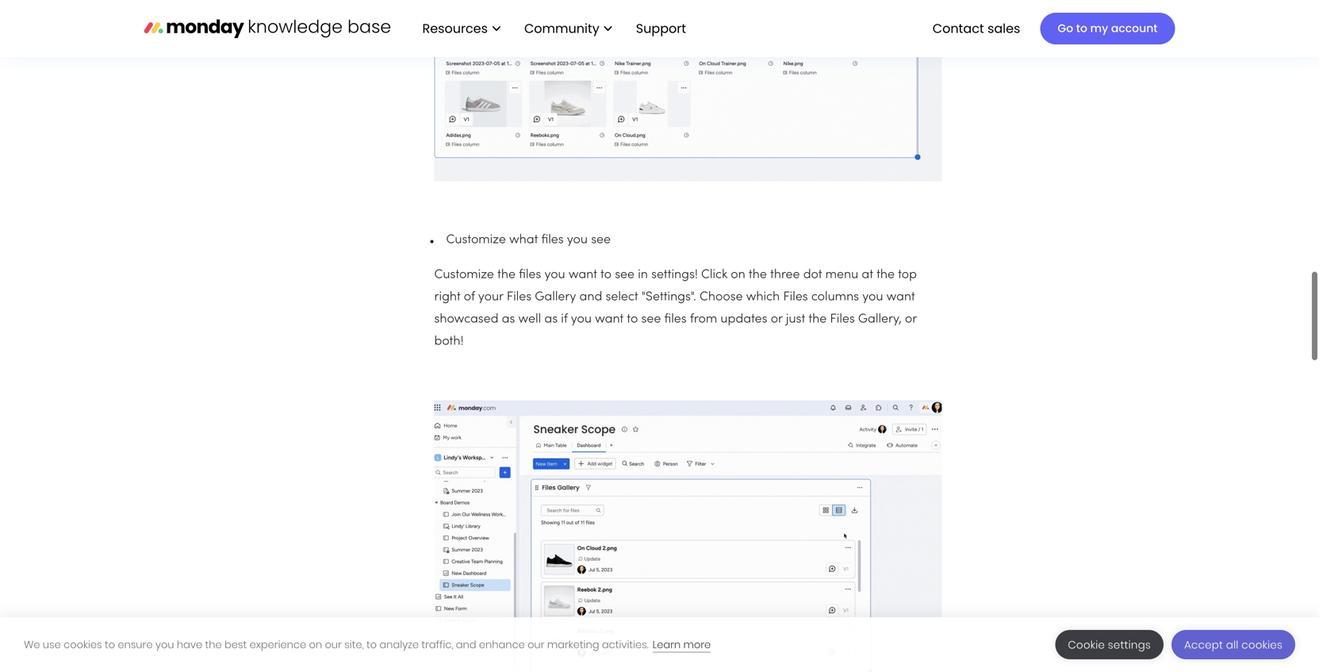 Task type: vqa. For each thing, say whether or not it's contained in the screenshot.
Once
no



Task type: describe. For each thing, give the bounding box(es) containing it.
go to my account
[[1058, 21, 1158, 36]]

activities.
[[602, 638, 649, 652]]

you up gallery
[[545, 269, 566, 281]]

we use cookies to ensure you have the best experience on our site, to analyze traffic, and enhance our marketing activities. learn more
[[24, 638, 711, 652]]

enhance
[[479, 638, 525, 652]]

0 vertical spatial want
[[569, 269, 598, 281]]

customize for customize what files you see
[[446, 234, 506, 246]]

analyze
[[380, 638, 419, 652]]

three
[[771, 269, 800, 281]]

contact sales
[[933, 19, 1021, 37]]

both!
[[435, 336, 464, 348]]

resources
[[423, 19, 488, 37]]

if
[[561, 313, 568, 325]]

at
[[862, 269, 874, 281]]

cookie
[[1069, 638, 1106, 652]]

support
[[636, 19, 687, 37]]

files for the
[[519, 269, 542, 281]]

all
[[1227, 638, 1239, 652]]

accept all cookies
[[1185, 638, 1283, 652]]

have
[[177, 638, 203, 652]]

customize the files you want to see in settings! click on the three dot menu at the top right of your files gallery and select "settings". choose which files columns you want showcased as well as if you want to see files from updates or just the files gallery, or both!
[[435, 269, 918, 348]]

well
[[519, 313, 541, 325]]

best
[[225, 638, 247, 652]]

on for the
[[731, 269, 746, 281]]

1 as from the left
[[502, 313, 515, 325]]

click
[[702, 269, 728, 281]]

0 horizontal spatial files
[[507, 291, 532, 303]]

ensure
[[118, 638, 153, 652]]

in
[[638, 269, 648, 281]]

your
[[478, 291, 504, 303]]

monday.com logo image
[[144, 12, 391, 45]]

menu
[[826, 269, 859, 281]]

the up your
[[498, 269, 516, 281]]

marketing
[[548, 638, 600, 652]]

2 as from the left
[[545, 313, 558, 325]]

1 horizontal spatial files
[[784, 291, 809, 303]]

traffic,
[[422, 638, 454, 652]]

"settings".
[[642, 291, 697, 303]]

experience
[[250, 638, 306, 652]]

to inside main element
[[1077, 21, 1088, 36]]

resources link
[[415, 15, 509, 42]]

settings!
[[652, 269, 698, 281]]

choose
[[700, 291, 743, 303]]

you right what
[[567, 234, 588, 246]]

2 vertical spatial want
[[595, 313, 624, 325]]

1 our from the left
[[325, 638, 342, 652]]



Task type: locate. For each thing, give the bounding box(es) containing it.
to down select
[[627, 313, 638, 325]]

0 vertical spatial on
[[731, 269, 746, 281]]

2 our from the left
[[528, 638, 545, 652]]

1 horizontal spatial as
[[545, 313, 558, 325]]

as
[[502, 313, 515, 325], [545, 313, 558, 325]]

site,
[[345, 638, 364, 652]]

gallery
[[535, 291, 577, 303]]

of
[[464, 291, 475, 303]]

to up select
[[601, 269, 612, 281]]

contact
[[933, 19, 985, 37]]

0 horizontal spatial our
[[325, 638, 342, 652]]

to left ensure
[[105, 638, 115, 652]]

0 vertical spatial see
[[591, 234, 611, 246]]

cookies right all
[[1242, 638, 1283, 652]]

1 vertical spatial on
[[309, 638, 322, 652]]

list
[[407, 0, 699, 57]]

learn
[[653, 638, 681, 652]]

cookies
[[64, 638, 102, 652], [1242, 638, 1283, 652]]

on right experience
[[309, 638, 322, 652]]

files right what
[[542, 234, 564, 246]]

and right traffic,
[[456, 638, 477, 652]]

dialog containing cookie settings
[[0, 618, 1320, 672]]

right
[[435, 291, 461, 303]]

and inside "customize the files you want to see in settings! click on the three dot menu at the top right of your files gallery and select "settings". choose which files columns you want showcased as well as if you want to see files from updates or just the files gallery, or both!"
[[580, 291, 603, 303]]

1 vertical spatial files
[[519, 269, 542, 281]]

updates
[[721, 313, 768, 325]]

1 file image from the top
[[435, 0, 943, 181]]

see left in
[[615, 269, 635, 281]]

customize what files you see
[[446, 234, 614, 246]]

customize inside "customize the files you want to see in settings! click on the three dot menu at the top right of your files gallery and select "settings". choose which files columns you want showcased as well as if you want to see files from updates or just the files gallery, or both!"
[[435, 269, 494, 281]]

account
[[1112, 21, 1158, 36]]

columns
[[812, 291, 860, 303]]

or right gallery,
[[906, 313, 917, 325]]

2 or from the left
[[906, 313, 917, 325]]

just
[[786, 313, 806, 325]]

1 vertical spatial and
[[456, 638, 477, 652]]

1 horizontal spatial cookies
[[1242, 638, 1283, 652]]

want
[[569, 269, 598, 281], [887, 291, 916, 303], [595, 313, 624, 325]]

1 vertical spatial want
[[887, 291, 916, 303]]

more
[[684, 638, 711, 652]]

2 horizontal spatial files
[[831, 313, 855, 325]]

0 horizontal spatial and
[[456, 638, 477, 652]]

0 horizontal spatial or
[[771, 313, 783, 325]]

files for what
[[542, 234, 564, 246]]

cookies inside button
[[1242, 638, 1283, 652]]

cookies right use
[[64, 638, 102, 652]]

see up select
[[591, 234, 611, 246]]

0 vertical spatial customize
[[446, 234, 506, 246]]

we
[[24, 638, 40, 652]]

gallery,
[[859, 313, 902, 325]]

you right "if"
[[571, 313, 592, 325]]

2 file image from the top
[[435, 400, 943, 672]]

1 vertical spatial file image
[[435, 400, 943, 672]]

1 horizontal spatial our
[[528, 638, 545, 652]]

want up gallery
[[569, 269, 598, 281]]

showcased
[[435, 313, 499, 325]]

the
[[498, 269, 516, 281], [749, 269, 767, 281], [877, 269, 895, 281], [809, 313, 827, 325], [205, 638, 222, 652]]

on for our
[[309, 638, 322, 652]]

customize
[[446, 234, 506, 246], [435, 269, 494, 281]]

0 vertical spatial file image
[[435, 0, 943, 181]]

from
[[690, 313, 718, 325]]

cookies for all
[[1242, 638, 1283, 652]]

files up gallery
[[519, 269, 542, 281]]

and
[[580, 291, 603, 303], [456, 638, 477, 652]]

see
[[591, 234, 611, 246], [615, 269, 635, 281], [642, 313, 661, 325]]

1 or from the left
[[771, 313, 783, 325]]

dot
[[804, 269, 823, 281]]

0 vertical spatial files
[[542, 234, 564, 246]]

1 horizontal spatial or
[[906, 313, 917, 325]]

1 vertical spatial customize
[[435, 269, 494, 281]]

file image
[[435, 0, 943, 181], [435, 400, 943, 672]]

support link
[[628, 15, 699, 42], [636, 19, 691, 37]]

sales
[[988, 19, 1021, 37]]

cookie settings
[[1069, 638, 1152, 652]]

2 vertical spatial files
[[665, 313, 687, 325]]

use
[[43, 638, 61, 652]]

0 horizontal spatial cookies
[[64, 638, 102, 652]]

or
[[771, 313, 783, 325], [906, 313, 917, 325]]

files down "settings".
[[665, 313, 687, 325]]

customize for customize the files you want to see in settings! click on the three dot menu at the top right of your files gallery and select "settings". choose which files columns you want showcased as well as if you want to see files from updates or just the files gallery, or both!
[[435, 269, 494, 281]]

the right just
[[809, 313, 827, 325]]

files up well
[[507, 291, 532, 303]]

the left best
[[205, 638, 222, 652]]

the right at
[[877, 269, 895, 281]]

dialog
[[0, 618, 1320, 672]]

learn more link
[[653, 638, 711, 653]]

or left just
[[771, 313, 783, 325]]

2 cookies from the left
[[1242, 638, 1283, 652]]

go to my account link
[[1041, 13, 1176, 44]]

the up which at the top right of the page
[[749, 269, 767, 281]]

customize left what
[[446, 234, 506, 246]]

on
[[731, 269, 746, 281], [309, 638, 322, 652]]

want down top
[[887, 291, 916, 303]]

my
[[1091, 21, 1109, 36]]

0 horizontal spatial see
[[591, 234, 611, 246]]

1 horizontal spatial on
[[731, 269, 746, 281]]

0 vertical spatial and
[[580, 291, 603, 303]]

cookies for use
[[64, 638, 102, 652]]

you left have
[[155, 638, 174, 652]]

select
[[606, 291, 639, 303]]

to right site,
[[367, 638, 377, 652]]

files
[[542, 234, 564, 246], [519, 269, 542, 281], [665, 313, 687, 325]]

2 horizontal spatial see
[[642, 313, 661, 325]]

our right enhance
[[528, 638, 545, 652]]

on right click
[[731, 269, 746, 281]]

as left well
[[502, 313, 515, 325]]

contact sales link
[[925, 15, 1029, 42]]

want down select
[[595, 313, 624, 325]]

community
[[525, 19, 600, 37]]

1 horizontal spatial and
[[580, 291, 603, 303]]

1 vertical spatial see
[[615, 269, 635, 281]]

community link
[[517, 15, 620, 42]]

cookie settings button
[[1056, 630, 1164, 660]]

on inside "customize the files you want to see in settings! click on the three dot menu at the top right of your files gallery and select "settings". choose which files columns you want showcased as well as if you want to see files from updates or just the files gallery, or both!"
[[731, 269, 746, 281]]

what
[[510, 234, 538, 246]]

accept all cookies button
[[1172, 630, 1296, 660]]

our
[[325, 638, 342, 652], [528, 638, 545, 652]]

see down "settings".
[[642, 313, 661, 325]]

you down at
[[863, 291, 884, 303]]

0 horizontal spatial on
[[309, 638, 322, 652]]

to right go
[[1077, 21, 1088, 36]]

0 horizontal spatial as
[[502, 313, 515, 325]]

accept
[[1185, 638, 1224, 652]]

settings
[[1109, 638, 1152, 652]]

our left site,
[[325, 638, 342, 652]]

as left "if"
[[545, 313, 558, 325]]

list containing resources
[[407, 0, 699, 57]]

which
[[747, 291, 780, 303]]

you
[[567, 234, 588, 246], [545, 269, 566, 281], [863, 291, 884, 303], [571, 313, 592, 325], [155, 638, 174, 652]]

files up just
[[784, 291, 809, 303]]

go
[[1058, 21, 1074, 36]]

2 vertical spatial see
[[642, 313, 661, 325]]

1 horizontal spatial see
[[615, 269, 635, 281]]

top
[[899, 269, 918, 281]]

files down columns
[[831, 313, 855, 325]]

customize up of
[[435, 269, 494, 281]]

to
[[1077, 21, 1088, 36], [601, 269, 612, 281], [627, 313, 638, 325], [105, 638, 115, 652], [367, 638, 377, 652]]

files
[[507, 291, 532, 303], [784, 291, 809, 303], [831, 313, 855, 325]]

main element
[[407, 0, 1176, 57]]

and left select
[[580, 291, 603, 303]]

1 cookies from the left
[[64, 638, 102, 652]]



